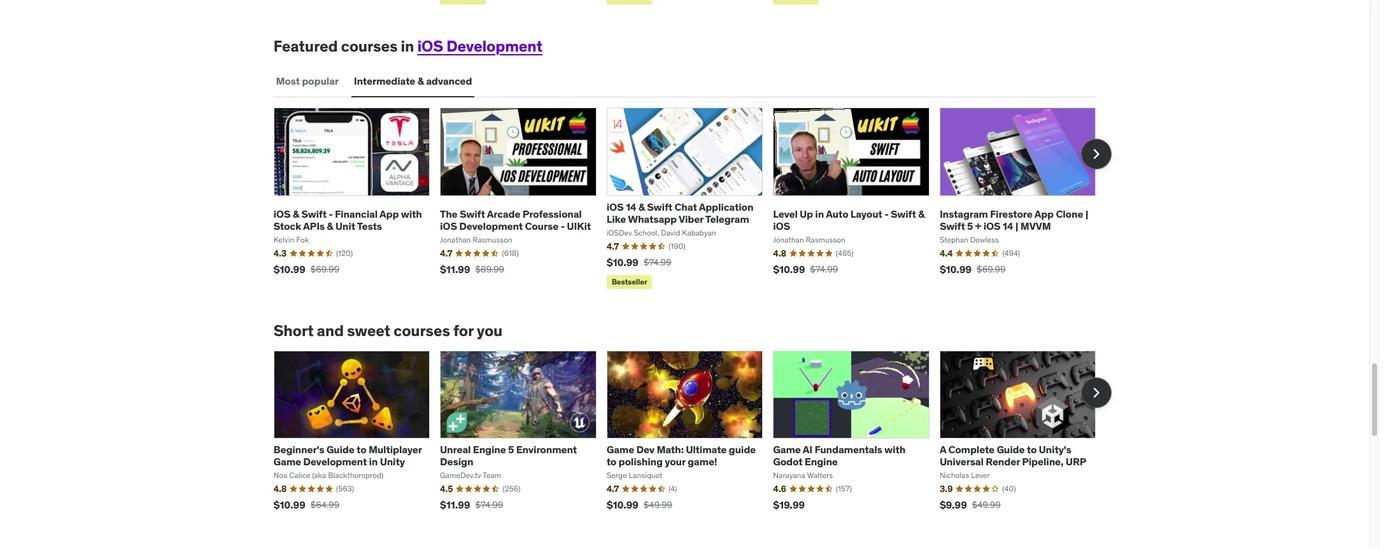 Task type: locate. For each thing, give the bounding box(es) containing it.
1 vertical spatial development
[[460, 220, 523, 233]]

0 vertical spatial 5
[[968, 220, 974, 233]]

& left instagram
[[919, 208, 925, 220]]

courses
[[341, 36, 398, 56], [394, 321, 450, 341]]

polishing
[[619, 456, 663, 468]]

1 app from the left
[[380, 208, 399, 220]]

2 carousel element from the top
[[274, 351, 1112, 520]]

1 horizontal spatial app
[[1035, 208, 1054, 220]]

0 vertical spatial development
[[447, 36, 543, 56]]

|
[[1086, 208, 1089, 220], [1016, 220, 1019, 233]]

unity's
[[1040, 443, 1072, 456]]

carousel element
[[274, 108, 1112, 292], [274, 351, 1112, 520]]

level
[[774, 208, 798, 220]]

ios
[[418, 36, 443, 56], [607, 200, 624, 213], [274, 208, 291, 220], [440, 220, 457, 233], [774, 220, 791, 233], [984, 220, 1001, 233]]

app inside instagram firestore app clone | swift 5 + ios 14 | mvvm
[[1035, 208, 1054, 220]]

your
[[665, 456, 686, 468]]

courses left for
[[394, 321, 450, 341]]

1 horizontal spatial -
[[561, 220, 565, 233]]

in for ios
[[401, 36, 414, 56]]

& inside ios 14 & swift chat application like whatsapp viber telegram
[[639, 200, 645, 213]]

1 next image from the top
[[1087, 144, 1107, 164]]

to left unity's
[[1027, 443, 1037, 456]]

to left polishing
[[607, 456, 617, 468]]

with
[[401, 208, 422, 220], [885, 443, 906, 456]]

1 vertical spatial with
[[885, 443, 906, 456]]

ios left whatsapp
[[607, 200, 624, 213]]

guide
[[327, 443, 355, 456], [997, 443, 1025, 456]]

game inside game ai fundamentals with godot engine
[[774, 443, 801, 456]]

5 left environment in the left of the page
[[508, 443, 514, 456]]

a
[[940, 443, 947, 456]]

ios left the up
[[774, 220, 791, 233]]

professional
[[523, 208, 582, 220]]

- right layout
[[885, 208, 889, 220]]

instagram
[[940, 208, 989, 220]]

ios inside level up in auto layout - swift & ios
[[774, 220, 791, 233]]

engine inside the unreal engine 5 environment design
[[473, 443, 506, 456]]

game for engine
[[774, 443, 801, 456]]

2 horizontal spatial game
[[774, 443, 801, 456]]

| right clone
[[1086, 208, 1089, 220]]

1 horizontal spatial to
[[607, 456, 617, 468]]

auto
[[826, 208, 849, 220]]

urp
[[1066, 456, 1087, 468]]

to
[[357, 443, 367, 456], [1027, 443, 1037, 456], [607, 456, 617, 468]]

intermediate
[[354, 74, 416, 87]]

in
[[401, 36, 414, 56], [816, 208, 825, 220], [369, 456, 378, 468]]

guide inside beginner's guide to multiplayer game development in unity
[[327, 443, 355, 456]]

ios left apis
[[274, 208, 291, 220]]

0 vertical spatial 14
[[626, 200, 637, 213]]

with right fundamentals
[[885, 443, 906, 456]]

swift right the
[[460, 208, 485, 220]]

firestore
[[991, 208, 1033, 220]]

in right the up
[[816, 208, 825, 220]]

unreal engine 5 environment design
[[440, 443, 577, 468]]

0 vertical spatial with
[[401, 208, 422, 220]]

& left apis
[[293, 208, 299, 220]]

ios 14 & swift chat application like whatsapp viber telegram
[[607, 200, 754, 225]]

swift right layout
[[891, 208, 917, 220]]

2 horizontal spatial in
[[816, 208, 825, 220]]

in up intermediate & advanced
[[401, 36, 414, 56]]

engine inside game ai fundamentals with godot engine
[[805, 456, 838, 468]]

1 vertical spatial in
[[816, 208, 825, 220]]

featured
[[274, 36, 338, 56]]

0 horizontal spatial to
[[357, 443, 367, 456]]

2 next image from the top
[[1087, 383, 1107, 403]]

&
[[418, 74, 424, 87], [639, 200, 645, 213], [293, 208, 299, 220], [919, 208, 925, 220], [327, 220, 334, 233]]

game inside beginner's guide to multiplayer game development in unity
[[274, 456, 301, 468]]

in inside beginner's guide to multiplayer game development in unity
[[369, 456, 378, 468]]

- left uikit
[[561, 220, 565, 233]]

unit
[[336, 220, 355, 233]]

app left clone
[[1035, 208, 1054, 220]]

apis
[[303, 220, 325, 233]]

5 left +
[[968, 220, 974, 233]]

ios right +
[[984, 220, 1001, 233]]

to inside a complete guide to unity's universal render pipeline, urp
[[1027, 443, 1037, 456]]

guide right the "beginner's"
[[327, 443, 355, 456]]

app
[[380, 208, 399, 220], [1035, 208, 1054, 220]]

ai
[[803, 443, 813, 456]]

swift right stock
[[301, 208, 327, 220]]

like
[[607, 213, 626, 225]]

2 vertical spatial development
[[303, 456, 367, 468]]

short and sweet courses for you
[[274, 321, 503, 341]]

ios inside ios & swift - financial app with stock apis & unit tests
[[274, 208, 291, 220]]

1 vertical spatial 5
[[508, 443, 514, 456]]

- inside the swift arcade professional ios development course - uikit
[[561, 220, 565, 233]]

1 horizontal spatial engine
[[805, 456, 838, 468]]

game
[[607, 443, 635, 456], [774, 443, 801, 456], [274, 456, 301, 468]]

next image
[[1087, 144, 1107, 164], [1087, 383, 1107, 403]]

intermediate & advanced
[[354, 74, 472, 87]]

swift
[[648, 200, 673, 213], [301, 208, 327, 220], [460, 208, 485, 220], [891, 208, 917, 220], [940, 220, 966, 233]]

next image for a complete guide to unity's universal render pipeline, urp
[[1087, 383, 1107, 403]]

0 horizontal spatial -
[[329, 208, 333, 220]]

development left unity
[[303, 456, 367, 468]]

5 inside the unreal engine 5 environment design
[[508, 443, 514, 456]]

game inside "game dev math: ultimate guide to polishing your game!"
[[607, 443, 635, 456]]

swift left chat
[[648, 200, 673, 213]]

1 vertical spatial next image
[[1087, 383, 1107, 403]]

1 guide from the left
[[327, 443, 355, 456]]

2 guide from the left
[[997, 443, 1025, 456]]

unreal engine 5 environment design link
[[440, 443, 577, 468]]

development up 'advanced' at the left top
[[447, 36, 543, 56]]

swift inside ios 14 & swift chat application like whatsapp viber telegram
[[648, 200, 673, 213]]

0 horizontal spatial with
[[401, 208, 422, 220]]

ios inside the swift arcade professional ios development course - uikit
[[440, 220, 457, 233]]

0 horizontal spatial engine
[[473, 443, 506, 456]]

ios left arcade
[[440, 220, 457, 233]]

with left the
[[401, 208, 422, 220]]

0 vertical spatial in
[[401, 36, 414, 56]]

1 horizontal spatial in
[[401, 36, 414, 56]]

-
[[329, 208, 333, 220], [885, 208, 889, 220], [561, 220, 565, 233]]

chat
[[675, 200, 697, 213]]

featured courses in ios development
[[274, 36, 543, 56]]

engine right godot at the bottom
[[805, 456, 838, 468]]

1 horizontal spatial |
[[1086, 208, 1089, 220]]

1 horizontal spatial 14
[[1003, 220, 1014, 233]]

level up in auto layout - swift & ios link
[[774, 208, 925, 233]]

& right the like
[[639, 200, 645, 213]]

1 horizontal spatial game
[[607, 443, 635, 456]]

beginner's guide to multiplayer game development in unity
[[274, 443, 422, 468]]

the swift arcade professional ios development course - uikit
[[440, 208, 591, 233]]

0 vertical spatial next image
[[1087, 144, 1107, 164]]

| left "mvvm"
[[1016, 220, 1019, 233]]

swift inside instagram firestore app clone | swift 5 + ios 14 | mvvm
[[940, 220, 966, 233]]

engine right unreal
[[473, 443, 506, 456]]

app inside ios & swift - financial app with stock apis & unit tests
[[380, 208, 399, 220]]

ios inside ios 14 & swift chat application like whatsapp viber telegram
[[607, 200, 624, 213]]

0 horizontal spatial 14
[[626, 200, 637, 213]]

- left unit
[[329, 208, 333, 220]]

14 inside ios 14 & swift chat application like whatsapp viber telegram
[[626, 200, 637, 213]]

guide right the complete
[[997, 443, 1025, 456]]

2 horizontal spatial to
[[1027, 443, 1037, 456]]

14
[[626, 200, 637, 213], [1003, 220, 1014, 233]]

0 horizontal spatial guide
[[327, 443, 355, 456]]

5
[[968, 220, 974, 233], [508, 443, 514, 456]]

1 horizontal spatial 5
[[968, 220, 974, 233]]

game ai fundamentals with godot engine
[[774, 443, 906, 468]]

sweet
[[347, 321, 391, 341]]

stock
[[274, 220, 301, 233]]

1 vertical spatial 14
[[1003, 220, 1014, 233]]

unreal
[[440, 443, 471, 456]]

1 horizontal spatial with
[[885, 443, 906, 456]]

next image for instagram firestore app clone | swift 5 + ios 14 | mvvm
[[1087, 144, 1107, 164]]

- inside level up in auto layout - swift & ios
[[885, 208, 889, 220]]

0 horizontal spatial 5
[[508, 443, 514, 456]]

in left unity
[[369, 456, 378, 468]]

0 horizontal spatial game
[[274, 456, 301, 468]]

ios development link
[[418, 36, 543, 56]]

environment
[[516, 443, 577, 456]]

14 left chat
[[626, 200, 637, 213]]

in inside level up in auto layout - swift & ios
[[816, 208, 825, 220]]

14 left "mvvm"
[[1003, 220, 1014, 233]]

2 vertical spatial in
[[369, 456, 378, 468]]

app right financial
[[380, 208, 399, 220]]

courses up intermediate
[[341, 36, 398, 56]]

godot
[[774, 456, 803, 468]]

engine
[[473, 443, 506, 456], [805, 456, 838, 468]]

swift left +
[[940, 220, 966, 233]]

development
[[447, 36, 543, 56], [460, 220, 523, 233], [303, 456, 367, 468]]

1 carousel element from the top
[[274, 108, 1112, 292]]

intermediate & advanced button
[[352, 66, 475, 96]]

0 horizontal spatial in
[[369, 456, 378, 468]]

- inside ios & swift - financial app with stock apis & unit tests
[[329, 208, 333, 220]]

0 horizontal spatial app
[[380, 208, 399, 220]]

2 app from the left
[[1035, 208, 1054, 220]]

0 vertical spatial carousel element
[[274, 108, 1112, 292]]

development inside the swift arcade professional ios development course - uikit
[[460, 220, 523, 233]]

& left 'advanced' at the left top
[[418, 74, 424, 87]]

1 vertical spatial carousel element
[[274, 351, 1112, 520]]

1 horizontal spatial guide
[[997, 443, 1025, 456]]

development right the
[[460, 220, 523, 233]]

the swift arcade professional ios development course - uikit link
[[440, 208, 591, 233]]

2 horizontal spatial -
[[885, 208, 889, 220]]

to left unity
[[357, 443, 367, 456]]

development inside beginner's guide to multiplayer game development in unity
[[303, 456, 367, 468]]



Task type: describe. For each thing, give the bounding box(es) containing it.
0 horizontal spatial |
[[1016, 220, 1019, 233]]

render
[[986, 456, 1021, 468]]

game for to
[[607, 443, 635, 456]]

whatsapp
[[628, 213, 677, 225]]

development for professional
[[460, 220, 523, 233]]

tests
[[357, 220, 382, 233]]

complete
[[949, 443, 995, 456]]

guide
[[729, 443, 756, 456]]

& inside intermediate & advanced button
[[418, 74, 424, 87]]

dev
[[637, 443, 655, 456]]

game dev math: ultimate guide to polishing your game! link
[[607, 443, 756, 468]]

telegram
[[706, 213, 750, 225]]

most popular
[[276, 74, 339, 87]]

game dev math: ultimate guide to polishing your game!
[[607, 443, 756, 468]]

and
[[317, 321, 344, 341]]

multiplayer
[[369, 443, 422, 456]]

most
[[276, 74, 300, 87]]

layout
[[851, 208, 883, 220]]

in for auto
[[816, 208, 825, 220]]

short
[[274, 321, 314, 341]]

fundamentals
[[815, 443, 883, 456]]

0 vertical spatial courses
[[341, 36, 398, 56]]

carousel element containing beginner's guide to multiplayer game development in unity
[[274, 351, 1112, 520]]

ultimate
[[686, 443, 727, 456]]

14 inside instagram firestore app clone | swift 5 + ios 14 | mvvm
[[1003, 220, 1014, 233]]

ios & swift - financial app with stock apis & unit tests link
[[274, 208, 422, 233]]

popular
[[302, 74, 339, 87]]

application
[[699, 200, 754, 213]]

to inside "game dev math: ultimate guide to polishing your game!"
[[607, 456, 617, 468]]

unity
[[380, 456, 405, 468]]

game!
[[688, 456, 718, 468]]

you
[[477, 321, 503, 341]]

financial
[[335, 208, 378, 220]]

swift inside level up in auto layout - swift & ios
[[891, 208, 917, 220]]

pipeline,
[[1023, 456, 1064, 468]]

a complete guide to unity's universal render pipeline, urp
[[940, 443, 1087, 468]]

1 vertical spatial courses
[[394, 321, 450, 341]]

beginner's guide to multiplayer game development in unity link
[[274, 443, 422, 468]]

design
[[440, 456, 474, 468]]

the
[[440, 208, 458, 220]]

for
[[454, 321, 474, 341]]

& left unit
[[327, 220, 334, 233]]

arcade
[[487, 208, 521, 220]]

instagram firestore app clone | swift 5 + ios 14 | mvvm link
[[940, 208, 1089, 233]]

& inside level up in auto layout - swift & ios
[[919, 208, 925, 220]]

level up in auto layout - swift & ios
[[774, 208, 925, 233]]

swift inside the swift arcade professional ios development course - uikit
[[460, 208, 485, 220]]

carousel element containing ios 14 & swift chat application like whatsapp viber telegram
[[274, 108, 1112, 292]]

advanced
[[426, 74, 472, 87]]

ios inside instagram firestore app clone | swift 5 + ios 14 | mvvm
[[984, 220, 1001, 233]]

a complete guide to unity's universal render pipeline, urp link
[[940, 443, 1087, 468]]

most popular button
[[274, 66, 341, 96]]

clone
[[1057, 208, 1084, 220]]

viber
[[679, 213, 704, 225]]

with inside game ai fundamentals with godot engine
[[885, 443, 906, 456]]

+
[[976, 220, 982, 233]]

up
[[800, 208, 814, 220]]

development for multiplayer
[[303, 456, 367, 468]]

5 inside instagram firestore app clone | swift 5 + ios 14 | mvvm
[[968, 220, 974, 233]]

swift inside ios & swift - financial app with stock apis & unit tests
[[301, 208, 327, 220]]

to inside beginner's guide to multiplayer game development in unity
[[357, 443, 367, 456]]

instagram firestore app clone | swift 5 + ios 14 | mvvm
[[940, 208, 1089, 233]]

universal
[[940, 456, 984, 468]]

with inside ios & swift - financial app with stock apis & unit tests
[[401, 208, 422, 220]]

course
[[525, 220, 559, 233]]

guide inside a complete guide to unity's universal render pipeline, urp
[[997, 443, 1025, 456]]

ios 14 & swift chat application like whatsapp viber telegram link
[[607, 200, 754, 225]]

ios up intermediate & advanced
[[418, 36, 443, 56]]

math:
[[657, 443, 684, 456]]

uikit
[[567, 220, 591, 233]]

game ai fundamentals with godot engine link
[[774, 443, 906, 468]]

mvvm
[[1021, 220, 1052, 233]]

beginner's
[[274, 443, 325, 456]]

ios & swift - financial app with stock apis & unit tests
[[274, 208, 422, 233]]



Task type: vqa. For each thing, say whether or not it's contained in the screenshot.
Full
no



